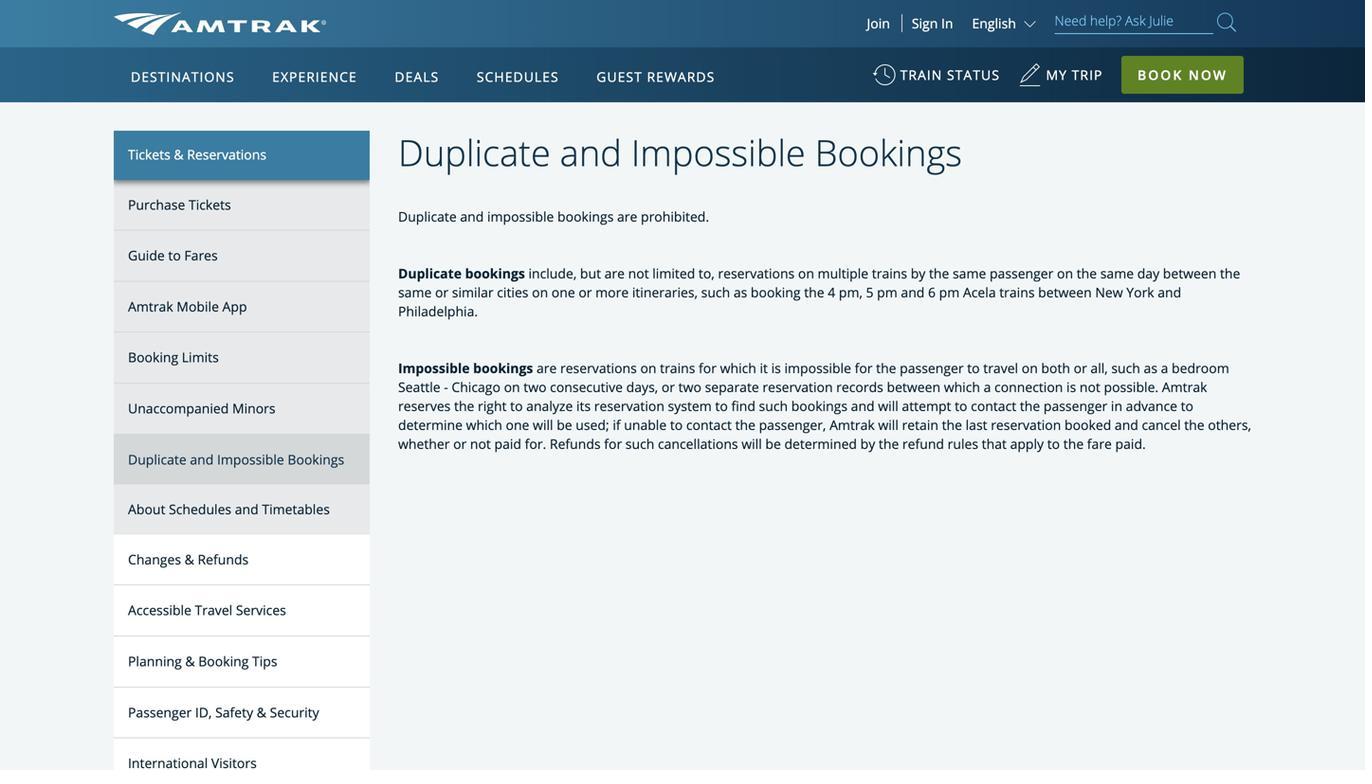 Task type: vqa. For each thing, say whether or not it's contained in the screenshot.
Accessible Travel Services 'link'
yes



Task type: describe. For each thing, give the bounding box(es) containing it.
guest rewards button
[[589, 50, 723, 103]]

impossible inside are reservations on trains for which it is impossible for the passenger to travel on both or all, such as a bedroom seattle - chicago on two consecutive days, or two separate reservation records between which a connection is not possible. amtrak reserves the right to analyze its reservation system to find such bookings and will attempt to contact the passenger in advance to determine which one will be used; if unable to contact the passenger, amtrak will retain the last reservation booked and cancel the others, whether or not paid for. refunds for such cancellations will be determined by the refund rules that apply to the fare paid.
[[784, 359, 851, 377]]

bookings up 'but'
[[557, 208, 614, 226]]

1 horizontal spatial same
[[953, 265, 986, 283]]

0 vertical spatial reservation
[[763, 378, 833, 396]]

that
[[982, 435, 1007, 453]]

2 pm from the left
[[939, 284, 960, 302]]

planning & booking tips
[[128, 653, 277, 671]]

booking limits
[[128, 349, 219, 367]]

1 horizontal spatial a
[[1161, 359, 1168, 377]]

tips
[[252, 653, 277, 671]]

purchase tickets
[[128, 196, 231, 214]]

and right schedules
[[235, 501, 259, 519]]

the up "records"
[[876, 359, 896, 377]]

include, but are not limited to, reservations on multiple trains by the same passenger on the same day between the same or similar cities on one or more itineraries, such as booking the 4 pm, 5 pm and 6 pm acela trains between new york and philadelphia.
[[398, 265, 1240, 321]]

passenger inside include, but are not limited to, reservations on multiple trains by the same passenger on the same day between the same or similar cities on one or more itineraries, such as booking the 4 pm, 5 pm and 6 pm acela trains between new york and philadelphia.
[[990, 265, 1054, 283]]

0 vertical spatial which
[[720, 359, 756, 377]]

2 horizontal spatial trains
[[999, 284, 1035, 302]]

or left the all,
[[1074, 359, 1087, 377]]

passenger
[[128, 704, 192, 722]]

refund
[[902, 435, 944, 453]]

travel
[[983, 359, 1018, 377]]

bookings inside are reservations on trains for which it is impossible for the passenger to travel on both or all, such as a bedroom seattle - chicago on two consecutive days, or two separate reservation records between which a connection is not possible. amtrak reserves the right to analyze its reservation system to find such bookings and will attempt to contact the passenger in advance to determine which one will be used; if unable to contact the passenger, amtrak will retain the last reservation booked and cancel the others, whether or not paid for. refunds for such cancellations will be determined by the refund rules that apply to the fare paid.
[[791, 397, 848, 415]]

fares
[[184, 247, 218, 265]]

separate
[[705, 378, 759, 396]]

& for changes
[[185, 551, 194, 569]]

the down find
[[735, 416, 755, 434]]

bookings inside the duplicate and impossible bookings link
[[288, 451, 344, 469]]

book now
[[1138, 66, 1228, 84]]

to inside secondary "navigation"
[[168, 247, 181, 265]]

to down system
[[670, 416, 683, 434]]

about schedules and timetables
[[128, 501, 330, 519]]

such up passenger,
[[759, 397, 788, 415]]

0 vertical spatial bookings
[[815, 128, 962, 177]]

refunds inside changes & refunds link
[[198, 551, 249, 569]]

booking inside booking limits link
[[128, 349, 178, 367]]

records
[[836, 378, 883, 396]]

on up the right
[[504, 378, 520, 396]]

to up 'cancel'
[[1181, 397, 1194, 415]]

used;
[[576, 416, 609, 434]]

to down the separate
[[715, 397, 728, 415]]

0 vertical spatial impossible
[[631, 128, 806, 177]]

2 horizontal spatial same
[[1100, 265, 1134, 283]]

and left 6
[[901, 284, 925, 302]]

bookings up chicago
[[473, 359, 533, 377]]

its
[[576, 397, 591, 415]]

changes
[[128, 551, 181, 569]]

the right day
[[1220, 265, 1240, 283]]

1 horizontal spatial contact
[[971, 397, 1016, 415]]

fare
[[1087, 435, 1112, 453]]

and down "records"
[[851, 397, 875, 415]]

-
[[444, 378, 448, 396]]

1 vertical spatial which
[[944, 378, 980, 396]]

duplicate up the philadelphia.
[[398, 265, 462, 283]]

new
[[1095, 284, 1123, 302]]

right
[[478, 397, 507, 415]]

on up 'connection'
[[1022, 359, 1038, 377]]

more
[[595, 284, 629, 302]]

between inside are reservations on trains for which it is impossible for the passenger to travel on both or all, such as a bedroom seattle - chicago on two consecutive days, or two separate reservation records between which a connection is not possible. amtrak reserves the right to analyze its reservation system to find such bookings and will attempt to contact the passenger in advance to determine which one will be used; if unable to contact the passenger, amtrak will retain the last reservation booked and cancel the others, whether or not paid for. refunds for such cancellations will be determined by the refund rules that apply to the fare paid.
[[887, 378, 940, 396]]

my trip
[[1046, 66, 1103, 84]]

minors
[[232, 400, 275, 418]]

experience button
[[265, 50, 365, 103]]

the down "booked"
[[1063, 435, 1084, 453]]

determine
[[398, 416, 463, 434]]

1 horizontal spatial is
[[1066, 378, 1076, 396]]

timetables
[[262, 501, 330, 519]]

the up new
[[1077, 265, 1097, 283]]

duplicate up duplicate bookings
[[398, 208, 457, 226]]

the left refund on the bottom of page
[[879, 435, 899, 453]]

2 horizontal spatial for
[[855, 359, 873, 377]]

rewards
[[647, 68, 715, 86]]

6
[[928, 284, 936, 302]]

will down "records"
[[878, 397, 898, 415]]

1 vertical spatial reservation
[[594, 397, 664, 415]]

destinations button
[[123, 50, 242, 103]]

my
[[1046, 66, 1067, 84]]

acela
[[963, 284, 996, 302]]

will down find
[[742, 435, 762, 453]]

booked
[[1065, 416, 1111, 434]]

schedules
[[169, 501, 231, 519]]

and up duplicate and impossible bookings are prohibited. on the top
[[560, 128, 622, 177]]

1 pm from the left
[[877, 284, 898, 302]]

to left travel
[[967, 359, 980, 377]]

purchase
[[128, 196, 185, 214]]

book
[[1138, 66, 1183, 84]]

amtrak mobile app
[[128, 298, 247, 316]]

rules
[[948, 435, 978, 453]]

join button
[[856, 14, 902, 32]]

guide to fares link
[[114, 231, 370, 282]]

1 vertical spatial passenger
[[900, 359, 964, 377]]

not inside include, but are not limited to, reservations on multiple trains by the same passenger on the same day between the same or similar cities on one or more itineraries, such as booking the 4 pm, 5 pm and 6 pm acela trains between new york and philadelphia.
[[628, 265, 649, 283]]

schedules
[[477, 68, 559, 86]]

planning & booking tips link
[[114, 637, 370, 688]]

guide to fares
[[128, 247, 218, 265]]

1 horizontal spatial trains
[[872, 265, 907, 283]]

deals button
[[387, 50, 447, 103]]

consecutive
[[550, 378, 623, 396]]

to,
[[699, 265, 715, 283]]

2 horizontal spatial reservation
[[991, 416, 1061, 434]]

2 vertical spatial amtrak
[[830, 416, 875, 434]]

possible.
[[1104, 378, 1159, 396]]

passenger id, safety & security link
[[114, 688, 370, 739]]

find
[[731, 397, 755, 415]]

passenger id, safety & security
[[128, 704, 319, 722]]

0 vertical spatial be
[[557, 416, 572, 434]]

search icon image
[[1217, 9, 1236, 35]]

impossible inside secondary "navigation"
[[217, 451, 284, 469]]

and up schedules
[[190, 451, 214, 469]]

0 vertical spatial is
[[771, 359, 781, 377]]

duplicate and impossible bookings inside secondary "navigation"
[[128, 451, 344, 469]]

prohibited.
[[641, 208, 709, 226]]

attempt
[[902, 397, 951, 415]]

tickets & reservations
[[128, 146, 266, 164]]

1 vertical spatial tickets
[[189, 196, 231, 214]]

or up the philadelphia.
[[435, 284, 449, 302]]

trains inside are reservations on trains for which it is impossible for the passenger to travel on both or all, such as a bedroom seattle - chicago on two consecutive days, or two separate reservation records between which a connection is not possible. amtrak reserves the right to analyze its reservation system to find such bookings and will attempt to contact the passenger in advance to determine which one will be used; if unable to contact the passenger, amtrak will retain the last reservation booked and cancel the others, whether or not paid for. refunds for such cancellations will be determined by the refund rules that apply to the fare paid.
[[660, 359, 695, 377]]

seattle
[[398, 378, 440, 396]]

paid.
[[1115, 435, 1146, 453]]

about
[[128, 501, 165, 519]]

unaccompanied minors link
[[114, 384, 370, 435]]

it
[[760, 359, 768, 377]]

amtrak inside secondary "navigation"
[[128, 298, 173, 316]]

reserves
[[398, 397, 451, 415]]

planning
[[128, 653, 182, 671]]

2 horizontal spatial amtrak
[[1162, 378, 1207, 396]]

0 vertical spatial are
[[617, 208, 637, 226]]

philadelphia.
[[398, 303, 478, 321]]

on up booking
[[798, 265, 814, 283]]

0 horizontal spatial same
[[398, 284, 432, 302]]

or right 'days,'
[[662, 378, 675, 396]]

join
[[867, 14, 890, 32]]

reservations inside are reservations on trains for which it is impossible for the passenger to travel on both or all, such as a bedroom seattle - chicago on two consecutive days, or two separate reservation records between which a connection is not possible. amtrak reserves the right to analyze its reservation system to find such bookings and will attempt to contact the passenger in advance to determine which one will be used; if unable to contact the passenger, amtrak will retain the last reservation booked and cancel the others, whether or not paid for. refunds for such cancellations will be determined by the refund rules that apply to the fare paid.
[[560, 359, 637, 377]]

all,
[[1091, 359, 1108, 377]]

2 horizontal spatial between
[[1163, 265, 1217, 283]]

on down include, at the top of the page
[[532, 284, 548, 302]]

0 vertical spatial duplicate and impossible bookings
[[398, 128, 962, 177]]

id,
[[195, 704, 212, 722]]

book now button
[[1121, 56, 1244, 94]]

limits
[[182, 349, 219, 367]]

unaccompanied minors
[[128, 400, 275, 418]]

0 horizontal spatial impossible
[[487, 208, 554, 226]]

& for tickets
[[174, 146, 184, 164]]

to up last
[[955, 397, 967, 415]]

duplicate bookings
[[398, 265, 525, 283]]

reservations
[[187, 146, 266, 164]]

others,
[[1208, 416, 1251, 434]]



Task type: locate. For each thing, give the bounding box(es) containing it.
0 horizontal spatial booking
[[128, 349, 178, 367]]

reservations up booking
[[718, 265, 795, 283]]

accessible
[[128, 602, 191, 620]]

0 vertical spatial trains
[[872, 265, 907, 283]]

1 vertical spatial not
[[1080, 378, 1100, 396]]

0 horizontal spatial reservation
[[594, 397, 664, 415]]

paid
[[494, 435, 521, 453]]

by inside are reservations on trains for which it is impossible for the passenger to travel on both or all, such as a bedroom seattle - chicago on two consecutive days, or two separate reservation records between which a connection is not possible. amtrak reserves the right to analyze its reservation system to find such bookings and will attempt to contact the passenger in advance to determine which one will be used; if unable to contact the passenger, amtrak will retain the last reservation booked and cancel the others, whether or not paid for. refunds for such cancellations will be determined by the refund rules that apply to the fare paid.
[[860, 435, 875, 453]]

duplicate and impossible bookings down unaccompanied minors link
[[128, 451, 344, 469]]

on
[[798, 265, 814, 283], [1057, 265, 1073, 283], [532, 284, 548, 302], [640, 359, 656, 377], [1022, 359, 1038, 377], [504, 378, 520, 396]]

limited
[[652, 265, 695, 283]]

and up paid.
[[1115, 416, 1138, 434]]

5
[[866, 284, 874, 302]]

duplicate
[[398, 128, 551, 177], [398, 208, 457, 226], [398, 265, 462, 283], [128, 451, 186, 469]]

impossible up the prohibited.
[[631, 128, 806, 177]]

same up new
[[1100, 265, 1134, 283]]

between left new
[[1038, 284, 1092, 302]]

such down unable
[[625, 435, 654, 453]]

amtrak up determined
[[830, 416, 875, 434]]

in
[[1111, 397, 1122, 415]]

security
[[270, 704, 319, 722]]

safety
[[215, 704, 253, 722]]

not down the all,
[[1080, 378, 1100, 396]]

to right the right
[[510, 397, 523, 415]]

2 vertical spatial trains
[[660, 359, 695, 377]]

apply
[[1010, 435, 1044, 453]]

1 horizontal spatial amtrak
[[830, 416, 875, 434]]

similar
[[452, 284, 494, 302]]

tickets down tickets & reservations
[[189, 196, 231, 214]]

one inside include, but are not limited to, reservations on multiple trains by the same passenger on the same day between the same or similar cities on one or more itineraries, such as booking the 4 pm, 5 pm and 6 pm acela trains between new york and philadelphia.
[[552, 284, 575, 302]]

unaccompanied
[[128, 400, 229, 418]]

impossible down unaccompanied minors link
[[217, 451, 284, 469]]

cancellations
[[658, 435, 738, 453]]

purchase tickets link
[[114, 180, 370, 231]]

same
[[953, 265, 986, 283], [1100, 265, 1134, 283], [398, 284, 432, 302]]

trip
[[1072, 66, 1103, 84]]

impossible up "-"
[[398, 359, 470, 377]]

services
[[236, 602, 286, 620]]

1 vertical spatial is
[[1066, 378, 1076, 396]]

the left 4
[[804, 284, 824, 302]]

to
[[168, 247, 181, 265], [967, 359, 980, 377], [510, 397, 523, 415], [715, 397, 728, 415], [955, 397, 967, 415], [1181, 397, 1194, 415], [670, 416, 683, 434], [1047, 435, 1060, 453]]

0 horizontal spatial which
[[466, 416, 502, 434]]

2 vertical spatial which
[[466, 416, 502, 434]]

guest rewards
[[597, 68, 715, 86]]

impossible
[[487, 208, 554, 226], [784, 359, 851, 377]]

refunds inside are reservations on trains for which it is impossible for the passenger to travel on both or all, such as a bedroom seattle - chicago on two consecutive days, or two separate reservation records between which a connection is not possible. amtrak reserves the right to analyze its reservation system to find such bookings and will attempt to contact the passenger in advance to determine which one will be used; if unable to contact the passenger, amtrak will retain the last reservation booked and cancel the others, whether or not paid for. refunds for such cancellations will be determined by the refund rules that apply to the fare paid.
[[550, 435, 601, 453]]

1 two from the left
[[524, 378, 547, 396]]

to left fares
[[168, 247, 181, 265]]

will down analyze
[[533, 416, 553, 434]]

the down 'connection'
[[1020, 397, 1040, 415]]

2 vertical spatial between
[[887, 378, 940, 396]]

0 horizontal spatial a
[[984, 378, 991, 396]]

not up "itineraries," at top
[[628, 265, 649, 283]]

1 vertical spatial one
[[506, 416, 529, 434]]

refunds
[[550, 435, 601, 453], [198, 551, 249, 569]]

is down both
[[1066, 378, 1076, 396]]

& inside passenger id, safety & security link
[[257, 704, 266, 722]]

amtrak image
[[114, 12, 326, 35]]

1 horizontal spatial which
[[720, 359, 756, 377]]

reservation up apply
[[991, 416, 1061, 434]]

0 horizontal spatial for
[[604, 435, 622, 453]]

mobile
[[177, 298, 219, 316]]

for up "records"
[[855, 359, 873, 377]]

be
[[557, 416, 572, 434], [765, 435, 781, 453]]

by right determined
[[860, 435, 875, 453]]

1 vertical spatial refunds
[[198, 551, 249, 569]]

0 vertical spatial one
[[552, 284, 575, 302]]

1 horizontal spatial as
[[1144, 359, 1157, 377]]

bookings up cities
[[465, 265, 525, 283]]

are up analyze
[[537, 359, 557, 377]]

& right planning
[[185, 653, 195, 671]]

such up possible.
[[1111, 359, 1140, 377]]

sign in button
[[912, 14, 953, 32]]

1 horizontal spatial one
[[552, 284, 575, 302]]

such inside include, but are not limited to, reservations on multiple trains by the same passenger on the same day between the same or similar cities on one or more itineraries, such as booking the 4 pm, 5 pm and 6 pm acela trains between new york and philadelphia.
[[701, 284, 730, 302]]

amtrak down bedroom
[[1162, 378, 1207, 396]]

or down 'but'
[[579, 284, 592, 302]]

day
[[1137, 265, 1159, 283]]

which
[[720, 359, 756, 377], [944, 378, 980, 396], [466, 416, 502, 434]]

tickets & reservations link
[[114, 130, 370, 180]]

0 horizontal spatial one
[[506, 416, 529, 434]]

reservations up consecutive on the left
[[560, 359, 637, 377]]

1 horizontal spatial pm
[[939, 284, 960, 302]]

guest
[[597, 68, 643, 86]]

0 horizontal spatial refunds
[[198, 551, 249, 569]]

pm
[[877, 284, 898, 302], [939, 284, 960, 302]]

1 horizontal spatial not
[[628, 265, 649, 283]]

english button
[[972, 14, 1040, 32]]

1 horizontal spatial impossible
[[398, 359, 470, 377]]

booking
[[128, 349, 178, 367], [198, 653, 249, 671]]

0 vertical spatial as
[[734, 284, 747, 302]]

2 horizontal spatial impossible
[[631, 128, 806, 177]]

1 horizontal spatial refunds
[[550, 435, 601, 453]]

passenger up "booked"
[[1044, 397, 1108, 415]]

a down travel
[[984, 378, 991, 396]]

bookings up passenger,
[[791, 397, 848, 415]]

as left booking
[[734, 284, 747, 302]]

bedroom
[[1172, 359, 1229, 377]]

reservation up passenger,
[[763, 378, 833, 396]]

train
[[900, 66, 943, 84]]

duplicate up about
[[128, 451, 186, 469]]

two
[[524, 378, 547, 396], [678, 378, 701, 396]]

booking left tips
[[198, 653, 249, 671]]

cities
[[497, 284, 528, 302]]

0 vertical spatial between
[[1163, 265, 1217, 283]]

the up 6
[[929, 265, 949, 283]]

itineraries,
[[632, 284, 698, 302]]

if
[[613, 416, 621, 434]]

are inside include, but are not limited to, reservations on multiple trains by the same passenger on the same day between the same or similar cities on one or more itineraries, such as booking the 4 pm, 5 pm and 6 pm acela trains between new york and philadelphia.
[[604, 265, 625, 283]]

& inside tickets & reservations link
[[174, 146, 184, 164]]

passenger,
[[759, 416, 826, 434]]

the up rules
[[942, 416, 962, 434]]

0 horizontal spatial pm
[[877, 284, 898, 302]]

on left day
[[1057, 265, 1073, 283]]

passenger
[[990, 265, 1054, 283], [900, 359, 964, 377], [1044, 397, 1108, 415]]

1 vertical spatial bookings
[[288, 451, 344, 469]]

banner
[[0, 0, 1365, 438]]

&
[[174, 146, 184, 164], [185, 551, 194, 569], [185, 653, 195, 671], [257, 704, 266, 722]]

0 horizontal spatial duplicate and impossible bookings
[[128, 451, 344, 469]]

system
[[668, 397, 712, 415]]

1 vertical spatial be
[[765, 435, 781, 453]]

amtrak
[[128, 298, 173, 316], [1162, 378, 1207, 396], [830, 416, 875, 434]]

to right apply
[[1047, 435, 1060, 453]]

bookings down "train" in the top right of the page
[[815, 128, 962, 177]]

between up attempt
[[887, 378, 940, 396]]

1 horizontal spatial between
[[1038, 284, 1092, 302]]

multiple
[[818, 265, 869, 283]]

0 vertical spatial reservations
[[718, 265, 795, 283]]

one down include, at the top of the page
[[552, 284, 575, 302]]

1 horizontal spatial tickets
[[189, 196, 231, 214]]

0 horizontal spatial trains
[[660, 359, 695, 377]]

as up possible.
[[1144, 359, 1157, 377]]

1 horizontal spatial reservation
[[763, 378, 833, 396]]

train status link
[[873, 57, 1000, 103]]

booking
[[751, 284, 801, 302]]

accessible travel services link
[[114, 586, 370, 637]]

sign in
[[912, 14, 953, 32]]

1 vertical spatial impossible
[[784, 359, 851, 377]]

and up duplicate bookings
[[460, 208, 484, 226]]

1 vertical spatial booking
[[198, 653, 249, 671]]

days,
[[626, 378, 658, 396]]

include,
[[528, 265, 577, 283]]

two up analyze
[[524, 378, 547, 396]]

bookings
[[815, 128, 962, 177], [288, 451, 344, 469]]

reservation
[[763, 378, 833, 396], [594, 397, 664, 415], [991, 416, 1061, 434]]

analyze
[[526, 397, 573, 415]]

be down analyze
[[557, 416, 572, 434]]

destinations
[[131, 68, 235, 86]]

2 vertical spatial passenger
[[1044, 397, 1108, 415]]

one up the paid
[[506, 416, 529, 434]]

1 vertical spatial reservations
[[560, 359, 637, 377]]

secondary navigation
[[114, 130, 398, 771]]

between right day
[[1163, 265, 1217, 283]]

bookings
[[557, 208, 614, 226], [465, 265, 525, 283], [473, 359, 533, 377], [791, 397, 848, 415]]

& inside planning & booking tips link
[[185, 653, 195, 671]]

duplicate and impossible bookings are prohibited.
[[398, 208, 709, 226]]

refunds down used;
[[550, 435, 601, 453]]

reservations inside include, but are not limited to, reservations on multiple trains by the same passenger on the same day between the same or similar cities on one or more itineraries, such as booking the 4 pm, 5 pm and 6 pm acela trains between new york and philadelphia.
[[718, 265, 795, 283]]

0 horizontal spatial tickets
[[128, 146, 170, 164]]

0 horizontal spatial not
[[470, 435, 491, 453]]

booking limits link
[[114, 333, 370, 384]]

2 vertical spatial not
[[470, 435, 491, 453]]

reservation up if
[[594, 397, 664, 415]]

is right it
[[771, 359, 781, 377]]

0 vertical spatial by
[[911, 265, 926, 283]]

1 vertical spatial amtrak
[[1162, 378, 1207, 396]]

be down passenger,
[[765, 435, 781, 453]]

0 vertical spatial tickets
[[128, 146, 170, 164]]

and down day
[[1158, 284, 1181, 302]]

such down to,
[[701, 284, 730, 302]]

0 horizontal spatial two
[[524, 378, 547, 396]]

for up the separate
[[699, 359, 717, 377]]

a left bedroom
[[1161, 359, 1168, 377]]

0 horizontal spatial contact
[[686, 416, 732, 434]]

are inside are reservations on trains for which it is impossible for the passenger to travel on both or all, such as a bedroom seattle - chicago on two consecutive days, or two separate reservation records between which a connection is not possible. amtrak reserves the right to analyze its reservation system to find such bookings and will attempt to contact the passenger in advance to determine which one will be used; if unable to contact the passenger, amtrak will retain the last reservation booked and cancel the others, whether or not paid for. refunds for such cancellations will be determined by the refund rules that apply to the fare paid.
[[537, 359, 557, 377]]

duplicate and impossible bookings up the prohibited.
[[398, 128, 962, 177]]

1 vertical spatial contact
[[686, 416, 732, 434]]

banner containing join
[[0, 0, 1365, 438]]

booking inside planning & booking tips link
[[198, 653, 249, 671]]

pm right 6
[[939, 284, 960, 302]]

0 vertical spatial contact
[[971, 397, 1016, 415]]

both
[[1041, 359, 1070, 377]]

cancel
[[1142, 416, 1181, 434]]

0 vertical spatial booking
[[128, 349, 178, 367]]

for down if
[[604, 435, 622, 453]]

the down chicago
[[454, 397, 474, 415]]

1 horizontal spatial by
[[911, 265, 926, 283]]

& right safety
[[257, 704, 266, 722]]

0 vertical spatial not
[[628, 265, 649, 283]]

& inside changes & refunds link
[[185, 551, 194, 569]]

by inside include, but are not limited to, reservations on multiple trains by the same passenger on the same day between the same or similar cities on one or more itineraries, such as booking the 4 pm, 5 pm and 6 pm acela trains between new york and philadelphia.
[[911, 265, 926, 283]]

duplicate inside secondary "navigation"
[[128, 451, 186, 469]]

2 vertical spatial impossible
[[217, 451, 284, 469]]

0 horizontal spatial amtrak
[[128, 298, 173, 316]]

trains right acela
[[999, 284, 1035, 302]]

Please enter your search item search field
[[1055, 9, 1213, 34]]

for.
[[525, 435, 546, 453]]

2 vertical spatial are
[[537, 359, 557, 377]]

trains up system
[[660, 359, 695, 377]]

on up 'days,'
[[640, 359, 656, 377]]

1 vertical spatial impossible
[[398, 359, 470, 377]]

unable
[[624, 416, 667, 434]]

0 horizontal spatial bookings
[[288, 451, 344, 469]]

impossible up "records"
[[784, 359, 851, 377]]

1 horizontal spatial reservations
[[718, 265, 795, 283]]

2 horizontal spatial not
[[1080, 378, 1100, 396]]

0 vertical spatial passenger
[[990, 265, 1054, 283]]

are left the prohibited.
[[617, 208, 637, 226]]

duplicate down schedules at the top left of page
[[398, 128, 551, 177]]

2 two from the left
[[678, 378, 701, 396]]

deals
[[395, 68, 439, 86]]

0 horizontal spatial is
[[771, 359, 781, 377]]

which up attempt
[[944, 378, 980, 396]]

one inside are reservations on trains for which it is impossible for the passenger to travel on both or all, such as a bedroom seattle - chicago on two consecutive days, or two separate reservation records between which a connection is not possible. amtrak reserves the right to analyze its reservation system to find such bookings and will attempt to contact the passenger in advance to determine which one will be used; if unable to contact the passenger, amtrak will retain the last reservation booked and cancel the others, whether or not paid for. refunds for such cancellations will be determined by the refund rules that apply to the fare paid.
[[506, 416, 529, 434]]

travel
[[195, 602, 232, 620]]

contact up cancellations
[[686, 416, 732, 434]]

the
[[929, 265, 949, 283], [1077, 265, 1097, 283], [1220, 265, 1240, 283], [804, 284, 824, 302], [876, 359, 896, 377], [454, 397, 474, 415], [1020, 397, 1040, 415], [735, 416, 755, 434], [942, 416, 962, 434], [1184, 416, 1205, 434], [879, 435, 899, 453], [1063, 435, 1084, 453]]

duplicate and impossible bookings link
[[114, 435, 370, 485]]

1 horizontal spatial be
[[765, 435, 781, 453]]

refunds down about schedules and timetables
[[198, 551, 249, 569]]

the right 'cancel'
[[1184, 416, 1205, 434]]

1 vertical spatial duplicate and impossible bookings
[[128, 451, 344, 469]]

as inside include, but are not limited to, reservations on multiple trains by the same passenger on the same day between the same or similar cities on one or more itineraries, such as booking the 4 pm, 5 pm and 6 pm acela trains between new york and philadelphia.
[[734, 284, 747, 302]]

0 horizontal spatial between
[[887, 378, 940, 396]]

for
[[699, 359, 717, 377], [855, 359, 873, 377], [604, 435, 622, 453]]

1 vertical spatial between
[[1038, 284, 1092, 302]]

same up acela
[[953, 265, 986, 283]]

english
[[972, 14, 1016, 32]]

my trip button
[[1019, 57, 1103, 103]]

guide
[[128, 247, 165, 265]]

tickets
[[128, 146, 170, 164], [189, 196, 231, 214]]

changes & refunds
[[128, 551, 249, 569]]

will left the retain
[[878, 416, 899, 434]]

1 horizontal spatial booking
[[198, 653, 249, 671]]

whether
[[398, 435, 450, 453]]

0 horizontal spatial be
[[557, 416, 572, 434]]

application
[[184, 158, 639, 424]]

regions map image
[[184, 158, 639, 424]]

0 vertical spatial impossible
[[487, 208, 554, 226]]

between
[[1163, 265, 1217, 283], [1038, 284, 1092, 302], [887, 378, 940, 396]]

sign
[[912, 14, 938, 32]]

0 vertical spatial refunds
[[550, 435, 601, 453]]

0 horizontal spatial as
[[734, 284, 747, 302]]

two up system
[[678, 378, 701, 396]]

amtrak left mobile at the top of page
[[128, 298, 173, 316]]

chicago
[[452, 378, 500, 396]]

impossible up include, at the top of the page
[[487, 208, 554, 226]]

as inside are reservations on trains for which it is impossible for the passenger to travel on both or all, such as a bedroom seattle - chicago on two consecutive days, or two separate reservation records between which a connection is not possible. amtrak reserves the right to analyze its reservation system to find such bookings and will attempt to contact the passenger in advance to determine which one will be used; if unable to contact the passenger, amtrak will retain the last reservation booked and cancel the others, whether or not paid for. refunds for such cancellations will be determined by the refund rules that apply to the fare paid.
[[1144, 359, 1157, 377]]

2 vertical spatial reservation
[[991, 416, 1061, 434]]

& left reservations
[[174, 146, 184, 164]]

1 vertical spatial a
[[984, 378, 991, 396]]

0 horizontal spatial reservations
[[560, 359, 637, 377]]

1 vertical spatial trains
[[999, 284, 1035, 302]]

0 vertical spatial a
[[1161, 359, 1168, 377]]

or down determine
[[453, 435, 467, 453]]

1 horizontal spatial for
[[699, 359, 717, 377]]

& for planning
[[185, 653, 195, 671]]

1 horizontal spatial impossible
[[784, 359, 851, 377]]

last
[[966, 416, 987, 434]]

train status
[[900, 66, 1000, 84]]



